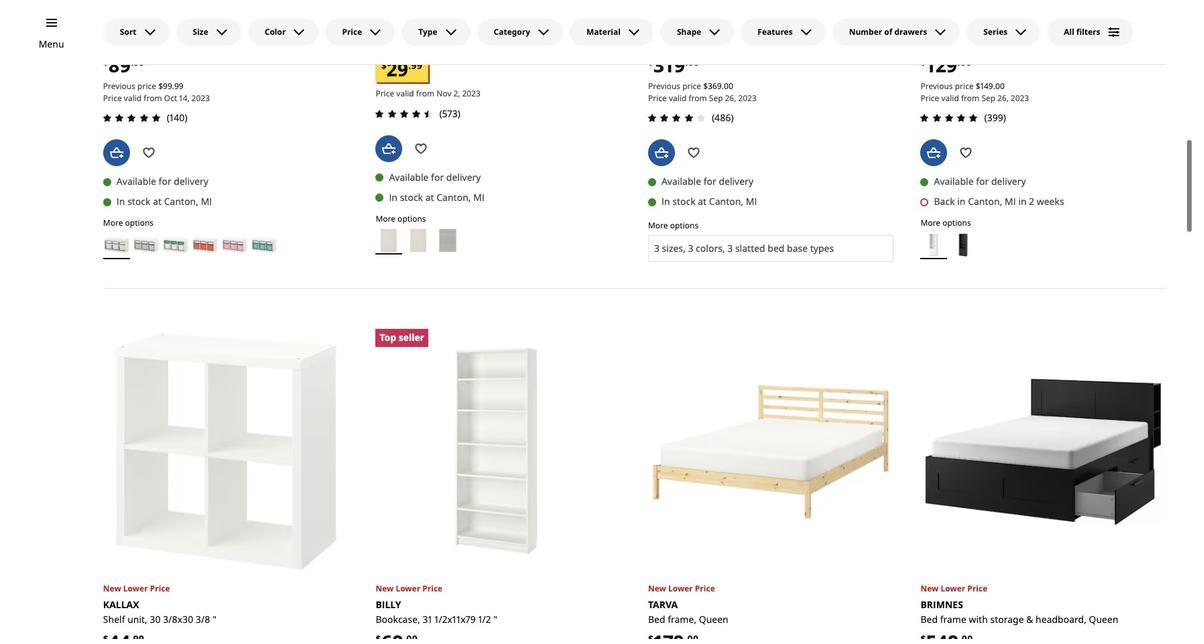 Task type: vqa. For each thing, say whether or not it's contained in the screenshot.
and
no



Task type: locate. For each thing, give the bounding box(es) containing it.
at for "
[[153, 195, 162, 208]]

0 horizontal spatial '
[[453, 36, 455, 49]]

valid
[[396, 88, 414, 99], [124, 93, 142, 104], [669, 93, 687, 104], [941, 93, 959, 104]]

colors,
[[696, 242, 725, 255]]

queen inside new lower price brimnes bed frame with storage & headboard, queen
[[1089, 613, 1118, 626]]

more for 319
[[648, 220, 668, 232]]

delivery
[[446, 171, 481, 183], [174, 175, 208, 188], [719, 175, 753, 188], [991, 175, 1026, 188]]

all
[[1064, 26, 1074, 38]]

from for 319
[[689, 93, 707, 104]]

1 sep from the left
[[709, 93, 723, 104]]

new inside the new lower price tarva bed frame, queen
[[648, 583, 666, 594]]

lower inside new lower price trofast storage combination with boxes, 39x17 3/8x22 " $ 89 . 99
[[123, 6, 148, 17]]

frame,
[[668, 613, 696, 626]]

2 sep from the left
[[981, 93, 995, 104]]

0 horizontal spatial 2
[[487, 36, 492, 49]]

in left weeks
[[1018, 195, 1027, 208]]

26, for 319
[[725, 93, 736, 104]]

canton, for (486)
[[709, 195, 743, 208]]

bed
[[648, 36, 665, 49], [648, 613, 665, 626], [921, 613, 938, 626]]

2 horizontal spatial with
[[969, 613, 988, 626]]

previous down the 129
[[921, 81, 953, 92]]

valid up review: 4.2 out of 5 stars. total reviews: 486 image
[[669, 93, 687, 104]]

. up the (399)
[[993, 81, 995, 92]]

valid inside previous price $ 99 . 99 price valid from oct 14, 2023
[[124, 93, 142, 104]]

delivery up the back in canton, mi in 2 weeks
[[991, 175, 1026, 188]]

new inside the new lower price brimnes bed frame with storage, full $ 319 . 00
[[648, 6, 666, 17]]

available up back
[[934, 175, 974, 188]]

bookcase, down the billy
[[376, 613, 420, 626]]

$
[[103, 56, 108, 68], [648, 56, 653, 68], [921, 56, 926, 68], [381, 59, 387, 72], [158, 81, 163, 92], [703, 81, 708, 92], [976, 81, 980, 92]]

0 horizontal spatial price
[[137, 81, 156, 92]]

with inside new lower price trofast storage combination with boxes, 39x17 3/8x22 " $ 89 . 99
[[198, 36, 217, 49]]

with left storage,
[[696, 36, 715, 49]]

. inside previous price $ 99 . 99 price valid from oct 14, 2023
[[172, 81, 174, 92]]

category button
[[477, 19, 563, 46]]

sep for 319
[[709, 93, 723, 104]]

new lower price brimnes bed frame with storage, full $ 319 . 00
[[648, 6, 772, 78]]

26, inside previous price $ 369 . 00 price valid from sep 26, 2023
[[725, 93, 736, 104]]

storage
[[990, 613, 1024, 626]]

0 vertical spatial 2
[[487, 36, 492, 49]]

3
[[458, 36, 463, 49], [654, 242, 659, 255], [688, 242, 693, 255], [727, 242, 733, 255]]

' right "x9
[[482, 36, 484, 49]]

menu
[[39, 38, 64, 50]]

frame for queen
[[940, 613, 966, 626]]

2023 inside previous price $ 369 . 00 price valid from sep 26, 2023
[[738, 93, 757, 104]]

bookcase, up the 129
[[921, 36, 965, 49]]

with left 'storage'
[[969, 613, 988, 626]]

. up oct
[[172, 81, 174, 92]]

options for 319
[[670, 220, 698, 232]]

$ inside $ 29 . 99
[[381, 59, 387, 72]]

1 vertical spatial frame
[[940, 613, 966, 626]]

2 26, from the left
[[997, 93, 1009, 104]]

1 26, from the left
[[725, 93, 736, 104]]

0 vertical spatial frame
[[668, 36, 694, 49]]

3 left sizes,
[[654, 242, 659, 255]]

available for delivery
[[389, 171, 481, 183], [117, 175, 208, 188], [661, 175, 753, 188], [934, 175, 1026, 188]]

new for new lower price billy bookcase, 31 1/2x11x79 1/2 "
[[376, 583, 394, 594]]

99 right 89
[[134, 56, 145, 68]]

0 horizontal spatial at
[[153, 195, 162, 208]]

available for delivery for 319
[[661, 175, 753, 188]]

price
[[150, 6, 170, 17], [695, 6, 715, 17], [967, 6, 987, 17], [342, 26, 362, 38], [376, 88, 394, 99], [103, 93, 122, 104], [648, 93, 667, 104], [921, 93, 939, 104], [150, 583, 170, 594], [695, 583, 715, 594], [422, 583, 442, 594], [967, 583, 987, 594]]

lower for new lower price tarva bed frame, queen
[[668, 583, 693, 594]]

$ up review: 4.8 out of 5 stars. total reviews: 399 image
[[976, 81, 980, 92]]

" inside new lower price brimnes bookcase, 23 5/8x74 3/4 " $ 129 . 00
[[1029, 36, 1033, 49]]

brimnes inside the new lower price brimnes bed frame with storage, full $ 319 . 00
[[648, 21, 691, 34]]

price valid from nov 2, 2023
[[376, 88, 480, 99]]

. inside new lower price brimnes bookcase, 23 5/8x74 3/4 " $ 129 . 00
[[957, 56, 960, 68]]

1/2
[[478, 613, 491, 626]]

for down (486) on the top of page
[[704, 175, 716, 188]]

$ up review: 4.2 out of 5 stars. total reviews: 486 image
[[703, 81, 708, 92]]

for down (140)
[[159, 175, 171, 188]]

delivery for 129
[[991, 175, 1026, 188]]

319
[[653, 52, 685, 78]]

$ inside previous price $ 369 . 00 price valid from sep 26, 2023
[[703, 81, 708, 92]]

queen right headboard,
[[1089, 613, 1118, 626]]

2 ' from the left
[[482, 36, 484, 49]]

bookcase, inside new lower price billy bookcase, 31 1/2x11x79 1/2 "
[[376, 613, 420, 626]]

sep inside previous price $ 369 . 00 price valid from sep 26, 2023
[[709, 93, 723, 104]]

for for 129
[[976, 175, 989, 188]]

26, inside previous price $ 149 . 00 price valid from sep 26, 2023
[[997, 93, 1009, 104]]

29
[[387, 56, 408, 82]]

sep down 369
[[709, 93, 723, 104]]

2 horizontal spatial in stock at canton, mi
[[661, 195, 757, 208]]

bed inside the new lower price tarva bed frame, queen
[[648, 613, 665, 626]]

1/2x11x79
[[434, 613, 476, 626]]

$ down rug,
[[381, 59, 387, 72]]

$ down storage
[[103, 56, 108, 68]]

previous down 89
[[103, 81, 135, 92]]

previous down 319
[[648, 81, 680, 92]]

new inside new lower price trofast storage combination with boxes, 39x17 3/8x22 " $ 89 . 99
[[103, 6, 121, 17]]

brimnes
[[648, 21, 691, 34], [921, 21, 963, 34], [921, 598, 963, 611]]

price inside new lower price kallax shelf unit, 30 3/8x30 3/8 "
[[150, 583, 170, 594]]

3 right the 7
[[458, 36, 463, 49]]

available for delivery up the back in canton, mi in 2 weeks
[[934, 175, 1026, 188]]

2
[[487, 36, 492, 49], [1029, 195, 1034, 208]]

shape button
[[660, 19, 734, 46]]

new inside new lower price kallax shelf unit, 30 3/8x30 3/8 "
[[103, 583, 121, 594]]

price inside previous price $ 99 . 99 price valid from oct 14, 2023
[[137, 81, 156, 92]]

2 queen from the left
[[1089, 613, 1118, 626]]

sep for 129
[[981, 93, 995, 104]]

2 inside tiphede rug, flatwoven, 7 ' 3 "x9 ' 2 "
[[487, 36, 492, 49]]

2 horizontal spatial price
[[955, 81, 974, 92]]

3/8
[[196, 613, 210, 626]]

1 horizontal spatial frame
[[940, 613, 966, 626]]

00 inside new lower price brimnes bookcase, 23 5/8x74 3/4 " $ 129 . 00
[[960, 56, 971, 68]]

2023 right 2,
[[462, 88, 480, 99]]

delivery down (573) on the top of page
[[446, 171, 481, 183]]

in stock at canton, mi for "
[[117, 195, 212, 208]]

new for new lower price tarva bed frame, queen
[[648, 583, 666, 594]]

lower inside new lower price billy bookcase, 31 1/2x11x79 1/2 "
[[396, 583, 420, 594]]

2023 down storage,
[[738, 93, 757, 104]]

from inside previous price $ 149 . 00 price valid from sep 26, 2023
[[961, 93, 979, 104]]

0 horizontal spatial stock
[[127, 195, 151, 208]]

price inside popup button
[[342, 26, 362, 38]]

sep down 149
[[981, 93, 995, 104]]

. down storage
[[131, 56, 134, 68]]

lower inside the new lower price tarva bed frame, queen
[[668, 583, 693, 594]]

new
[[103, 6, 121, 17], [648, 6, 666, 17], [921, 6, 939, 17], [103, 583, 121, 594], [648, 583, 666, 594], [376, 583, 394, 594], [921, 583, 939, 594]]

. up (486) on the top of page
[[722, 81, 724, 92]]

from left nov
[[416, 88, 434, 99]]

00 right 319
[[688, 56, 699, 68]]

for up the back in canton, mi in 2 weeks
[[976, 175, 989, 188]]

more for "
[[103, 217, 123, 229]]

0 horizontal spatial bookcase,
[[376, 613, 420, 626]]

bookcase,
[[921, 36, 965, 49], [376, 613, 420, 626]]

previous inside previous price $ 99 . 99 price valid from oct 14, 2023
[[103, 81, 135, 92]]

new lower price billy bookcase, 31 1/2x11x79 1/2 "
[[376, 583, 497, 626]]

(399)
[[984, 112, 1006, 124]]

lower for new lower price brimnes bed frame with storage & headboard, queen
[[941, 583, 965, 594]]

2023 for 319
[[738, 93, 757, 104]]

previous
[[103, 81, 135, 92], [648, 81, 680, 92], [921, 81, 953, 92]]

2 in from the left
[[1018, 195, 1027, 208]]

valid inside previous price $ 149 . 00 price valid from sep 26, 2023
[[941, 93, 959, 104]]

" right 3/8
[[213, 613, 216, 626]]

lower for new lower price brimnes bed frame with storage, full $ 319 . 00
[[668, 6, 693, 17]]

2023 inside previous price $ 99 . 99 price valid from oct 14, 2023
[[192, 93, 210, 104]]

0 horizontal spatial 26,
[[725, 93, 736, 104]]

previous for 319
[[648, 81, 680, 92]]

3 inside tiphede rug, flatwoven, 7 ' 3 "x9 ' 2 "
[[458, 36, 463, 49]]

previous price $ 99 . 99 price valid from oct 14, 2023
[[103, 81, 210, 104]]

00 down 23
[[960, 56, 971, 68]]

new inside new lower price brimnes bed frame with storage & headboard, queen
[[921, 583, 939, 594]]

0 horizontal spatial with
[[198, 36, 217, 49]]

headboard,
[[1036, 613, 1086, 626]]

brimnes inside new lower price brimnes bookcase, 23 5/8x74 3/4 " $ 129 . 00
[[921, 21, 963, 34]]

valid inside previous price $ 369 . 00 price valid from sep 26, 2023
[[669, 93, 687, 104]]

lower inside the new lower price brimnes bed frame with storage, full $ 319 . 00
[[668, 6, 693, 17]]

number of drawers button
[[832, 19, 960, 46]]

available for delivery down (486) on the top of page
[[661, 175, 753, 188]]

0 horizontal spatial sep
[[709, 93, 723, 104]]

in
[[389, 191, 397, 203], [117, 195, 125, 208], [661, 195, 670, 208]]

. up previous price $ 149 . 00 price valid from sep 26, 2023
[[957, 56, 960, 68]]

frame left 'storage'
[[940, 613, 966, 626]]

2 right "x9
[[487, 36, 492, 49]]

shape
[[677, 26, 701, 38]]

previous for 89
[[103, 81, 135, 92]]

2 horizontal spatial stock
[[672, 195, 695, 208]]

frame inside the new lower price brimnes bed frame with storage, full $ 319 . 00
[[668, 36, 694, 49]]

mi for (486)
[[746, 195, 757, 208]]

from inside previous price $ 99 . 99 price valid from oct 14, 2023
[[144, 93, 162, 104]]

2,
[[454, 88, 460, 99]]

new lower price kallax shelf unit, 30 3/8x30 3/8 "
[[103, 583, 216, 626]]

2 previous from the left
[[648, 81, 680, 92]]

99 up the "14,"
[[174, 81, 183, 92]]

0 horizontal spatial in
[[117, 195, 125, 208]]

1 horizontal spatial previous
[[648, 81, 680, 92]]

series
[[983, 26, 1008, 38]]

99 right 29
[[411, 59, 422, 72]]

queen inside the new lower price tarva bed frame, queen
[[699, 613, 728, 626]]

$ up review: 4.8 out of 5 stars. total reviews: 140 image
[[158, 81, 163, 92]]

1 horizontal spatial bookcase,
[[921, 36, 965, 49]]

1 horizontal spatial with
[[696, 36, 715, 49]]

bed inside new lower price brimnes bed frame with storage & headboard, queen
[[921, 613, 938, 626]]

canton,
[[436, 191, 471, 203], [164, 195, 198, 208], [709, 195, 743, 208], [968, 195, 1002, 208]]

review: 4.2 out of 5 stars. total reviews: 486 image
[[644, 110, 709, 126]]

7
[[446, 36, 451, 49]]

queen right frame,
[[699, 613, 728, 626]]

previous inside previous price $ 369 . 00 price valid from sep 26, 2023
[[648, 81, 680, 92]]

options for "
[[125, 217, 154, 229]]

valid up review: 4.8 out of 5 stars. total reviews: 399 image
[[941, 93, 959, 104]]

available
[[389, 171, 429, 183], [117, 175, 156, 188], [661, 175, 701, 188], [934, 175, 974, 188]]

price inside previous price $ 149 . 00 price valid from sep 26, 2023
[[921, 93, 939, 104]]

0 horizontal spatial frame
[[668, 36, 694, 49]]

26, up the (399)
[[997, 93, 1009, 104]]

frame
[[668, 36, 694, 49], [940, 613, 966, 626]]

stock for "
[[127, 195, 151, 208]]

1 previous from the left
[[103, 81, 135, 92]]

number of drawers
[[849, 26, 927, 38]]

. down flatwoven,
[[408, 59, 411, 72]]

" right 3/8x22
[[309, 36, 313, 49]]

0 horizontal spatial previous
[[103, 81, 135, 92]]

lower for new lower price brimnes bookcase, 23 5/8x74 3/4 " $ 129 . 00
[[941, 6, 965, 17]]

new inside new lower price brimnes bookcase, 23 5/8x74 3/4 " $ 129 . 00
[[921, 6, 939, 17]]

available for delivery for "
[[117, 175, 208, 188]]

new for new lower price trofast storage combination with boxes, 39x17 3/8x22 " $ 89 . 99
[[103, 6, 121, 17]]

1 price from the left
[[137, 81, 156, 92]]

1 horizontal spatial stock
[[400, 191, 423, 203]]

price inside previous price $ 149 . 00 price valid from sep 26, 2023
[[955, 81, 974, 92]]

1 horizontal spatial in stock at canton, mi
[[389, 191, 485, 203]]

review: 4.8 out of 5 stars. total reviews: 399 image
[[917, 110, 982, 126]]

.
[[131, 56, 134, 68], [685, 56, 688, 68], [957, 56, 960, 68], [408, 59, 411, 72], [172, 81, 174, 92], [722, 81, 724, 92], [993, 81, 995, 92]]

2023 down 3/4
[[1011, 93, 1029, 104]]

more options for "
[[103, 217, 154, 229]]

more options for 319
[[648, 220, 698, 232]]

3 previous from the left
[[921, 81, 953, 92]]

bookcase, inside new lower price brimnes bookcase, 23 5/8x74 3/4 " $ 129 . 00
[[921, 36, 965, 49]]

from up review: 4.8 out of 5 stars. total reviews: 399 image
[[961, 93, 979, 104]]

previous inside previous price $ 149 . 00 price valid from sep 26, 2023
[[921, 81, 953, 92]]

price left 149
[[955, 81, 974, 92]]

$ down the drawers
[[921, 56, 926, 68]]

available for delivery for 129
[[934, 175, 1026, 188]]

features
[[758, 26, 793, 38]]

sizes,
[[662, 242, 686, 255]]

00 right 369
[[724, 81, 733, 92]]

1 horizontal spatial in
[[1018, 195, 1027, 208]]

" inside new lower price billy bookcase, 31 1/2x11x79 1/2 "
[[493, 613, 497, 626]]

26,
[[725, 93, 736, 104], [997, 93, 1009, 104]]

delivery down (140)
[[174, 175, 208, 188]]

lower inside new lower price brimnes bookcase, 23 5/8x74 3/4 " $ 129 . 00
[[941, 6, 965, 17]]

with for 89
[[198, 36, 217, 49]]

1 queen from the left
[[699, 613, 728, 626]]

frame up 319
[[668, 36, 694, 49]]

(140)
[[167, 112, 187, 124]]

sort
[[120, 26, 136, 38]]

0 horizontal spatial queen
[[699, 613, 728, 626]]

in stock at canton, mi
[[389, 191, 485, 203], [117, 195, 212, 208], [661, 195, 757, 208]]

back
[[934, 195, 955, 208]]

" right 3/4
[[1029, 36, 1033, 49]]

bed for 319
[[648, 36, 665, 49]]

0 horizontal spatial in stock at canton, mi
[[117, 195, 212, 208]]

price for 129
[[955, 81, 974, 92]]

available for delivery down (573) on the top of page
[[389, 171, 481, 183]]

delivery for 319
[[719, 175, 753, 188]]

valid for 129
[[941, 93, 959, 104]]

all filters
[[1064, 26, 1100, 38]]

2 horizontal spatial previous
[[921, 81, 953, 92]]

" right 1/2
[[493, 613, 497, 626]]

1 vertical spatial 2
[[1029, 195, 1034, 208]]

for for 319
[[704, 175, 716, 188]]

of
[[884, 26, 892, 38]]

1 vertical spatial bookcase,
[[376, 613, 420, 626]]

available down review: 4.2 out of 5 stars. total reviews: 486 image
[[661, 175, 701, 188]]

all filters button
[[1047, 19, 1133, 46]]

at
[[425, 191, 434, 203], [153, 195, 162, 208], [698, 195, 707, 208]]

in
[[957, 195, 965, 208], [1018, 195, 1027, 208]]

features button
[[741, 19, 825, 46]]

from left oct
[[144, 93, 162, 104]]

from inside previous price $ 369 . 00 price valid from sep 26, 2023
[[689, 93, 707, 104]]

more for 129
[[921, 217, 940, 229]]

1 horizontal spatial sep
[[981, 93, 995, 104]]

price inside previous price $ 369 . 00 price valid from sep 26, 2023
[[682, 81, 701, 92]]

delivery down (486) on the top of page
[[719, 175, 753, 188]]

$ down material popup button
[[648, 56, 653, 68]]

bed inside the new lower price brimnes bed frame with storage, full $ 319 . 00
[[648, 36, 665, 49]]

from
[[416, 88, 434, 99], [144, 93, 162, 104], [689, 93, 707, 104], [961, 93, 979, 104]]

lower inside new lower price kallax shelf unit, 30 3/8x30 3/8 "
[[123, 583, 148, 594]]

2 horizontal spatial at
[[698, 195, 707, 208]]

valid up review: 4.8 out of 5 stars. total reviews: 140 image
[[124, 93, 142, 104]]

in stock at canton, mi for 319
[[661, 195, 757, 208]]

queen
[[699, 613, 728, 626], [1089, 613, 1118, 626]]

from up review: 4.2 out of 5 stars. total reviews: 486 image
[[689, 93, 707, 104]]

price inside new lower price billy bookcase, 31 1/2x11x79 1/2 "
[[422, 583, 442, 594]]

2023 right the "14,"
[[192, 93, 210, 104]]

flatwoven,
[[398, 36, 443, 49]]

00
[[688, 56, 699, 68], [960, 56, 971, 68], [724, 81, 733, 92], [995, 81, 1005, 92]]

types
[[810, 242, 834, 255]]

0 horizontal spatial in
[[957, 195, 965, 208]]

available for "
[[117, 175, 156, 188]]

frame inside new lower price brimnes bed frame with storage & headboard, queen
[[940, 613, 966, 626]]

price inside new lower price brimnes bed frame with storage & headboard, queen
[[967, 583, 987, 594]]

sep inside previous price $ 149 . 00 price valid from sep 26, 2023
[[981, 93, 995, 104]]

price inside the new lower price tarva bed frame, queen
[[695, 583, 715, 594]]

mi
[[473, 191, 485, 203], [201, 195, 212, 208], [746, 195, 757, 208], [1005, 195, 1016, 208]]

in for 319
[[661, 195, 670, 208]]

$ inside new lower price brimnes bookcase, 23 5/8x74 3/4 " $ 129 . 00
[[921, 56, 926, 68]]

available down review: 4.8 out of 5 stars. total reviews: 140 image
[[117, 175, 156, 188]]

" right "x9
[[494, 36, 498, 49]]

1 horizontal spatial price
[[682, 81, 701, 92]]

1 ' from the left
[[453, 36, 455, 49]]

. inside previous price $ 149 . 00 price valid from sep 26, 2023
[[993, 81, 995, 92]]

in right back
[[957, 195, 965, 208]]

99 inside $ 29 . 99
[[411, 59, 422, 72]]

1 horizontal spatial queen
[[1089, 613, 1118, 626]]

available for 319
[[661, 175, 701, 188]]

99 up oct
[[163, 81, 172, 92]]

sep
[[709, 93, 723, 104], [981, 93, 995, 104]]

26, up (486) on the top of page
[[725, 93, 736, 104]]

tarva
[[648, 598, 678, 611]]

3 sizes, 3 colors, 3 slatted bed base types link
[[654, 242, 834, 255]]

stock for 319
[[672, 195, 695, 208]]

canton, for (140)
[[164, 195, 198, 208]]

price left 369
[[682, 81, 701, 92]]

00 right 149
[[995, 81, 1005, 92]]

1 horizontal spatial '
[[482, 36, 484, 49]]

new for new lower price brimnes bed frame with storage, full $ 319 . 00
[[648, 6, 666, 17]]

nov
[[437, 88, 451, 99]]

. down shape
[[685, 56, 688, 68]]

2023 inside previous price $ 149 . 00 price valid from sep 26, 2023
[[1011, 93, 1029, 104]]

3 price from the left
[[955, 81, 974, 92]]

0 vertical spatial bookcase,
[[921, 36, 965, 49]]

lower inside new lower price brimnes bed frame with storage & headboard, queen
[[941, 583, 965, 594]]

1 horizontal spatial 26,
[[997, 93, 1009, 104]]

2 horizontal spatial in
[[661, 195, 670, 208]]

canton, for (573)
[[436, 191, 471, 203]]

2 left weeks
[[1029, 195, 1034, 208]]

' right the 7
[[453, 36, 455, 49]]

2 price from the left
[[682, 81, 701, 92]]

bookcase, for new lower price brimnes bookcase, 23 5/8x74 3/4 " $ 129 . 00
[[921, 36, 965, 49]]

with left boxes,
[[198, 36, 217, 49]]

available for delivery down (140)
[[117, 175, 208, 188]]

price up review: 4.8 out of 5 stars. total reviews: 140 image
[[137, 81, 156, 92]]

available down 'review: 4.5 out of 5 stars. total reviews: 573' image
[[389, 171, 429, 183]]

with inside the new lower price brimnes bed frame with storage, full $ 319 . 00
[[696, 36, 715, 49]]

new inside new lower price billy bookcase, 31 1/2x11x79 1/2 "
[[376, 583, 394, 594]]

more options
[[376, 213, 426, 224], [103, 217, 154, 229], [921, 217, 971, 229], [648, 220, 698, 232]]

brimnes for 319
[[648, 21, 691, 34]]



Task type: describe. For each thing, give the bounding box(es) containing it.
with inside new lower price brimnes bed frame with storage & headboard, queen
[[969, 613, 988, 626]]

weeks
[[1037, 195, 1064, 208]]

$ inside previous price $ 149 . 00 price valid from sep 26, 2023
[[976, 81, 980, 92]]

storage,
[[718, 36, 754, 49]]

1 horizontal spatial in
[[389, 191, 397, 203]]

oct
[[164, 93, 177, 104]]

. inside previous price $ 369 . 00 price valid from sep 26, 2023
[[722, 81, 724, 92]]

2023 for "
[[192, 93, 210, 104]]

sort button
[[103, 19, 169, 46]]

price inside new lower price brimnes bookcase, 23 5/8x74 3/4 " $ 129 . 00
[[967, 6, 987, 17]]

base
[[787, 242, 808, 255]]

combination
[[140, 36, 195, 49]]

for for "
[[159, 175, 171, 188]]

valid for 319
[[669, 93, 687, 104]]

billy
[[376, 598, 401, 611]]

mi for (140)
[[201, 195, 212, 208]]

in for "
[[117, 195, 125, 208]]

review: 4.8 out of 5 stars. total reviews: 140 image
[[99, 110, 164, 126]]

valid up 'review: 4.5 out of 5 stars. total reviews: 573' image
[[396, 88, 414, 99]]

price button
[[325, 19, 395, 46]]

at for 319
[[698, 195, 707, 208]]

trofast
[[103, 21, 144, 34]]

for down (573) on the top of page
[[431, 171, 444, 183]]

89
[[108, 52, 131, 78]]

with for 00
[[696, 36, 715, 49]]

1 horizontal spatial 2
[[1029, 195, 1034, 208]]

frame for 319
[[668, 36, 694, 49]]

lower for new lower price billy bookcase, 31 1/2x11x79 1/2 "
[[396, 583, 420, 594]]

brimnes for 129
[[921, 21, 963, 34]]

color button
[[248, 19, 319, 46]]

(486)
[[712, 112, 734, 124]]

23
[[967, 36, 978, 49]]

previous price $ 149 . 00 price valid from sep 26, 2023
[[921, 81, 1029, 104]]

31
[[423, 613, 432, 626]]

from for "
[[144, 93, 162, 104]]

previous for 129
[[921, 81, 953, 92]]

"x9
[[466, 36, 480, 49]]

$ inside the new lower price brimnes bed frame with storage, full $ 319 . 00
[[648, 56, 653, 68]]

30
[[150, 613, 161, 626]]

rug,
[[376, 36, 396, 49]]

99 inside new lower price trofast storage combination with boxes, 39x17 3/8x22 " $ 89 . 99
[[134, 56, 145, 68]]

shelf
[[103, 613, 125, 626]]

bed for queen
[[921, 613, 938, 626]]

review: 4.5 out of 5 stars. total reviews: 573 image
[[372, 106, 437, 122]]

new lower price trofast storage combination with boxes, 39x17 3/8x22 " $ 89 . 99
[[103, 6, 313, 78]]

price for 319
[[682, 81, 701, 92]]

brimnes inside new lower price brimnes bed frame with storage & headboard, queen
[[921, 598, 963, 611]]

3/8x22
[[277, 36, 307, 49]]

unit,
[[127, 613, 147, 626]]

00 inside the new lower price brimnes bed frame with storage, full $ 319 . 00
[[688, 56, 699, 68]]

series button
[[967, 19, 1040, 46]]

2023 for 129
[[1011, 93, 1029, 104]]

new lower price tarva bed frame, queen
[[648, 583, 728, 626]]

drawers
[[894, 26, 927, 38]]

. inside new lower price trofast storage combination with boxes, 39x17 3/8x22 " $ 89 . 99
[[131, 56, 134, 68]]

slatted
[[735, 242, 765, 255]]

material button
[[570, 19, 653, 46]]

material
[[586, 26, 621, 38]]

top
[[380, 331, 396, 344]]

" inside new lower price trofast storage combination with boxes, 39x17 3/8x22 " $ 89 . 99
[[309, 36, 313, 49]]

mi for (573)
[[473, 191, 485, 203]]

top seller
[[380, 331, 424, 344]]

price inside new lower price trofast storage combination with boxes, 39x17 3/8x22 " $ 89 . 99
[[150, 6, 170, 17]]

category
[[494, 26, 530, 38]]

new lower price brimnes bed frame with storage & headboard, queen
[[921, 583, 1118, 626]]

size button
[[176, 19, 241, 46]]

00 inside previous price $ 369 . 00 price valid from sep 26, 2023
[[724, 81, 733, 92]]

3/8x30
[[163, 613, 193, 626]]

. inside $ 29 . 99
[[408, 59, 411, 72]]

seller
[[399, 331, 424, 344]]

tiphede
[[376, 21, 415, 34]]

new lower price brimnes bookcase, 23 5/8x74 3/4 " $ 129 . 00
[[921, 6, 1033, 78]]

14,
[[179, 93, 189, 104]]

filters
[[1076, 26, 1100, 38]]

type
[[418, 26, 437, 38]]

369
[[708, 81, 722, 92]]

price inside the new lower price brimnes bed frame with storage, full $ 319 . 00
[[695, 6, 715, 17]]

$ 29 . 99
[[381, 56, 422, 82]]

&
[[1026, 613, 1033, 626]]

lower for new lower price kallax shelf unit, 30 3/8x30 3/8 "
[[123, 583, 148, 594]]

delivery for "
[[174, 175, 208, 188]]

options for 129
[[942, 217, 971, 229]]

tiphede rug, flatwoven, 7 ' 3 "x9 ' 2 "
[[376, 21, 498, 49]]

" inside new lower price kallax shelf unit, 30 3/8x30 3/8 "
[[213, 613, 216, 626]]

(573)
[[439, 107, 460, 120]]

price for 89
[[137, 81, 156, 92]]

26, for 129
[[997, 93, 1009, 104]]

3 right sizes,
[[688, 242, 693, 255]]

available for 129
[[934, 175, 974, 188]]

39x17
[[250, 36, 275, 49]]

129
[[926, 52, 957, 78]]

$ inside previous price $ 99 . 99 price valid from oct 14, 2023
[[158, 81, 163, 92]]

type button
[[402, 19, 470, 46]]

back in canton, mi in 2 weeks
[[934, 195, 1064, 208]]

bed
[[768, 242, 784, 255]]

previous price $ 369 . 00 price valid from sep 26, 2023
[[648, 81, 757, 104]]

new for new lower price brimnes bed frame with storage & headboard, queen
[[921, 583, 939, 594]]

size
[[193, 26, 208, 38]]

kallax
[[103, 598, 139, 611]]

lower for new lower price trofast storage combination with boxes, 39x17 3/8x22 " $ 89 . 99
[[123, 6, 148, 17]]

. inside the new lower price brimnes bed frame with storage, full $ 319 . 00
[[685, 56, 688, 68]]

5/8x74
[[981, 36, 1010, 49]]

storage
[[103, 36, 137, 49]]

price inside previous price $ 369 . 00 price valid from sep 26, 2023
[[648, 93, 667, 104]]

3 sizes, 3 colors, 3 slatted bed base types
[[654, 242, 834, 255]]

$ inside new lower price trofast storage combination with boxes, 39x17 3/8x22 " $ 89 . 99
[[103, 56, 108, 68]]

1 horizontal spatial at
[[425, 191, 434, 203]]

boxes,
[[219, 36, 247, 49]]

1 in from the left
[[957, 195, 965, 208]]

from for 129
[[961, 93, 979, 104]]

valid for "
[[124, 93, 142, 104]]

bookcase, for new lower price billy bookcase, 31 1/2x11x79 1/2 "
[[376, 613, 420, 626]]

3/4
[[1012, 36, 1027, 49]]

price inside previous price $ 99 . 99 price valid from oct 14, 2023
[[103, 93, 122, 104]]

3 right colors,
[[727, 242, 733, 255]]

full
[[756, 36, 772, 49]]

149
[[980, 81, 993, 92]]

color
[[265, 26, 286, 38]]

menu button
[[39, 37, 64, 52]]

number
[[849, 26, 882, 38]]

more options for 129
[[921, 217, 971, 229]]

new for new lower price brimnes bookcase, 23 5/8x74 3/4 " $ 129 . 00
[[921, 6, 939, 17]]

00 inside previous price $ 149 . 00 price valid from sep 26, 2023
[[995, 81, 1005, 92]]

" inside tiphede rug, flatwoven, 7 ' 3 "x9 ' 2 "
[[494, 36, 498, 49]]

new for new lower price kallax shelf unit, 30 3/8x30 3/8 "
[[103, 583, 121, 594]]



